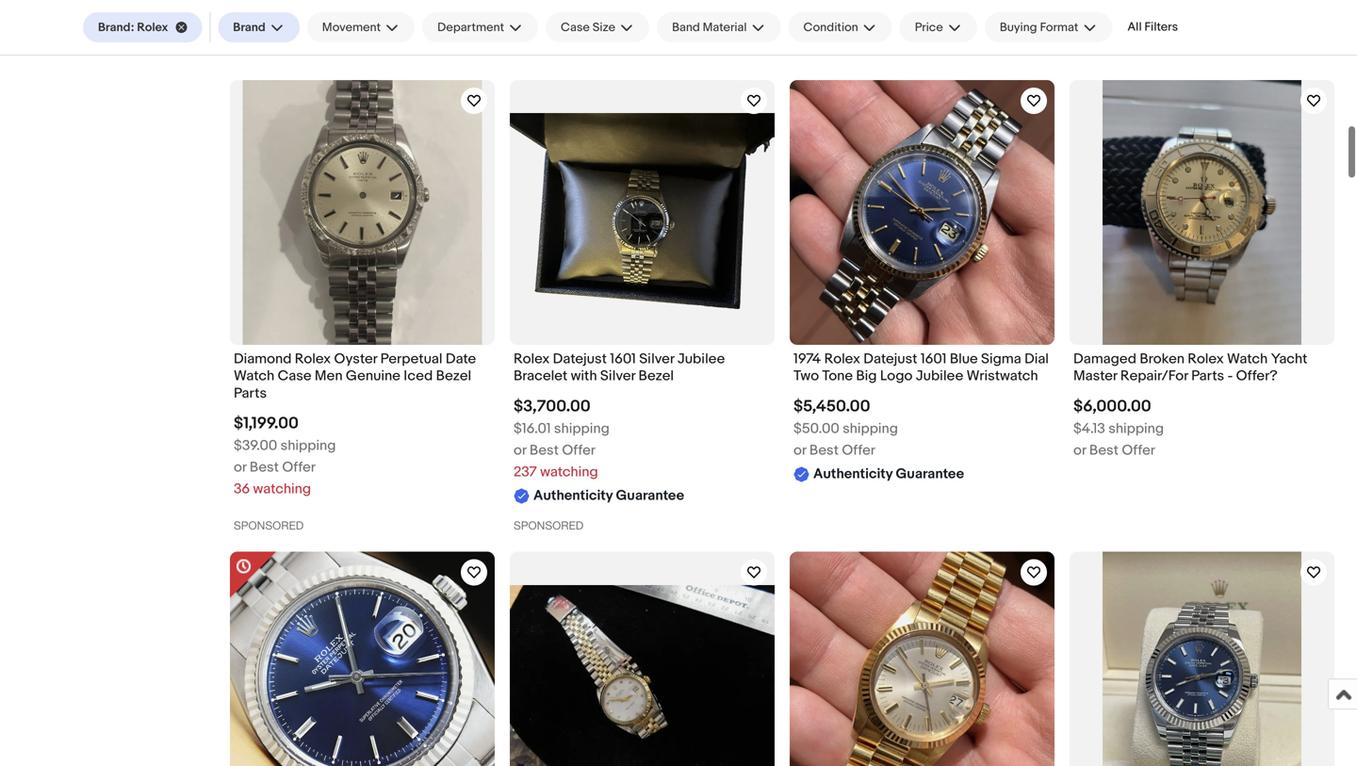 Task type: vqa. For each thing, say whether or not it's contained in the screenshot.
similar
no



Task type: describe. For each thing, give the bounding box(es) containing it.
tone
[[822, 368, 853, 385]]

brand
[[233, 20, 266, 35]]

bezel inside rolex datejust 1601 silver jubilee bracelet with silver bezel
[[639, 368, 674, 385]]

0 horizontal spatial silver
[[600, 368, 636, 385]]

two
[[794, 368, 819, 385]]

master
[[1074, 368, 1118, 385]]

rolex inside rolex datejust 1601 silver jubilee bracelet with silver bezel
[[514, 351, 550, 368]]

sponsored for $3,700.00
[[514, 519, 584, 532]]

offer for $5,450.00
[[842, 442, 876, 459]]

or for $6,000.00
[[1074, 442, 1086, 459]]

movement button
[[307, 12, 415, 42]]

1601 inside rolex datejust 1601 silver jubilee bracelet with silver bezel
[[610, 351, 636, 368]]

band
[[672, 20, 700, 35]]

rolex datejust 41 126334 jubilee steel & 18k white gold bezel 41mm blue mint image
[[1103, 552, 1302, 766]]

repair/for
[[1121, 368, 1189, 385]]

offer for $3,700.00
[[562, 442, 596, 459]]

band material
[[672, 20, 747, 35]]

$5,450.00
[[794, 397, 871, 417]]

parts inside "diamond rolex oyster perpetual date watch case men genuine iced bezel parts"
[[234, 385, 267, 402]]

damaged broken rolex watch yacht master repair/for parts - offer? image
[[1103, 80, 1302, 345]]

best for $1,199.00
[[250, 459, 279, 476]]

buying format button
[[985, 12, 1113, 42]]

size
[[593, 20, 616, 35]]

$50.00
[[794, 420, 840, 437]]

case inside "diamond rolex oyster perpetual date watch case men genuine iced bezel parts"
[[278, 368, 312, 385]]

damaged
[[1074, 351, 1137, 368]]

men
[[315, 368, 343, 385]]

all
[[1128, 20, 1142, 34]]

all filters button
[[1120, 12, 1186, 42]]

1601 inside 1974 rolex datejust 1601 blue sigma dial two tone big logo jubilee wristwatch
[[921, 351, 947, 368]]

offer for $6,000.00
[[1122, 442, 1156, 459]]

format
[[1040, 20, 1079, 35]]

damaged broken rolex watch yacht master repair/for parts - offer?
[[1074, 351, 1308, 385]]

rolex datejust 1601 silver jubilee bracelet with silver bezel image
[[510, 113, 775, 312]]

$39.00
[[234, 438, 277, 454]]

brand:
[[98, 20, 134, 35]]

0 horizontal spatial guarantee
[[616, 487, 685, 504]]

rolex datejust 1601 silver jubilee bracelet with silver bezel
[[514, 351, 725, 385]]

oyster
[[334, 351, 377, 368]]

iced
[[404, 368, 433, 385]]

filters
[[1145, 20, 1178, 34]]

rolex for diamond
[[295, 351, 331, 368]]

237
[[514, 464, 537, 481]]

1 vertical spatial authenticity
[[534, 487, 613, 504]]

0 horizontal spatial authenticity guarantee
[[534, 487, 685, 504]]

with
[[571, 368, 597, 385]]

or for $1,199.00
[[234, 459, 247, 476]]

dial
[[1025, 351, 1049, 368]]

1974 rolex datejust 1601 blue sigma dial two tone big logo jubilee wristwatch image
[[790, 80, 1055, 345]]

department button
[[422, 12, 538, 42]]

diamond rolex oyster perpetual date watch case men genuine iced bezel parts
[[234, 351, 476, 402]]

watch inside damaged broken rolex watch yacht master repair/for parts - offer?
[[1227, 351, 1268, 368]]

or for $5,450.00
[[794, 442, 806, 459]]

offer for $1,199.00
[[282, 459, 316, 476]]

jubilee inside rolex datejust 1601 silver jubilee bracelet with silver bezel
[[678, 351, 725, 368]]

all filters
[[1128, 20, 1178, 34]]

diamond rolex oyster perpetual date watch case men genuine iced bezel parts image
[[243, 80, 482, 345]]

datejust inside 1974 rolex datejust 1601 blue sigma dial two tone big logo jubilee wristwatch
[[864, 351, 918, 368]]

brand: rolex link
[[83, 12, 202, 42]]

best for $5,450.00
[[810, 442, 839, 459]]

case inside dropdown button
[[561, 20, 590, 35]]

genuine
[[346, 368, 401, 385]]

damaged broken rolex watch yacht master repair/for parts - offer? link
[[1074, 351, 1331, 390]]

price button
[[900, 12, 977, 42]]

watch inside "diamond rolex oyster perpetual date watch case men genuine iced bezel parts"
[[234, 368, 275, 385]]

1 horizontal spatial authenticity
[[814, 466, 893, 483]]

1974 rolex datejust 1601 blue sigma dial two tone big logo jubilee wristwatch
[[794, 351, 1049, 385]]

condition button
[[789, 12, 892, 42]]

band material button
[[657, 12, 781, 42]]

watching for $1,199.00
[[253, 481, 311, 498]]

best for $3,700.00
[[530, 442, 559, 459]]

date
[[446, 351, 476, 368]]



Task type: locate. For each thing, give the bounding box(es) containing it.
or up 237
[[514, 442, 526, 459]]

0 horizontal spatial sponsored
[[234, 519, 304, 532]]

1 horizontal spatial jubilee
[[916, 368, 964, 385]]

shipping for $3,700.00
[[554, 420, 610, 437]]

or inside $6,000.00 $4.13 shipping or best offer
[[1074, 442, 1086, 459]]

shipping down $6,000.00
[[1109, 420, 1164, 437]]

0 vertical spatial authenticity guarantee
[[814, 466, 965, 483]]

jubilee
[[678, 351, 725, 368], [916, 368, 964, 385]]

parts left -
[[1192, 368, 1225, 385]]

shipping down $1,199.00
[[281, 438, 336, 454]]

rolex up men
[[295, 351, 331, 368]]

1 horizontal spatial 1601
[[921, 351, 947, 368]]

rolex up tone
[[824, 351, 861, 368]]

0 horizontal spatial case
[[278, 368, 312, 385]]

2 sponsored from the left
[[514, 519, 584, 532]]

yacht
[[1271, 351, 1308, 368]]

department
[[437, 20, 504, 35]]

1 horizontal spatial case
[[561, 20, 590, 35]]

rolex up 'bracelet'
[[514, 351, 550, 368]]

or down $4.13
[[1074, 442, 1086, 459]]

datejust
[[553, 351, 607, 368], [864, 351, 918, 368]]

0 horizontal spatial jubilee
[[678, 351, 725, 368]]

parts up $1,199.00
[[234, 385, 267, 402]]

bezel
[[436, 368, 471, 385], [639, 368, 674, 385]]

$6,000.00 $4.13 shipping or best offer
[[1074, 397, 1164, 459]]

rolex inside damaged broken rolex watch yacht master repair/for parts - offer?
[[1188, 351, 1224, 368]]

watch up offer?
[[1227, 351, 1268, 368]]

1974
[[794, 351, 821, 368]]

best inside the "$1,199.00 $39.00 shipping or best offer 36 watching"
[[250, 459, 279, 476]]

$3,700.00
[[514, 397, 591, 417]]

case size
[[561, 20, 616, 35]]

authenticity down "$5,450.00 $50.00 shipping or best offer"
[[814, 466, 893, 483]]

case
[[561, 20, 590, 35], [278, 368, 312, 385]]

offer down $1,199.00
[[282, 459, 316, 476]]

shipping inside $3,700.00 $16.01 shipping or best offer 237 watching
[[554, 420, 610, 437]]

watching
[[540, 464, 598, 481], [253, 481, 311, 498]]

1 horizontal spatial guarantee
[[896, 466, 965, 483]]

best down $4.13
[[1090, 442, 1119, 459]]

1 horizontal spatial watch
[[1227, 351, 1268, 368]]

watching inside $3,700.00 $16.01 shipping or best offer 237 watching
[[540, 464, 598, 481]]

datejust up 'logo'
[[864, 351, 918, 368]]

1 sponsored from the left
[[234, 519, 304, 532]]

rolex right brand:
[[137, 20, 168, 35]]

parts
[[1192, 368, 1225, 385], [234, 385, 267, 402]]

2 bezel from the left
[[639, 368, 674, 385]]

$6,000.00
[[1074, 397, 1152, 417]]

sponsored down 237
[[514, 519, 584, 532]]

rolex
[[137, 20, 168, 35], [295, 351, 331, 368], [514, 351, 550, 368], [824, 351, 861, 368], [1188, 351, 1224, 368]]

0 vertical spatial case
[[561, 20, 590, 35]]

logo
[[880, 368, 913, 385]]

1 bezel from the left
[[436, 368, 471, 385]]

2 1601 from the left
[[921, 351, 947, 368]]

0 horizontal spatial authenticity
[[534, 487, 613, 504]]

0 vertical spatial authenticity
[[814, 466, 893, 483]]

offer
[[562, 442, 596, 459], [842, 442, 876, 459], [1122, 442, 1156, 459], [282, 459, 316, 476]]

0 horizontal spatial watch
[[234, 368, 275, 385]]

1 horizontal spatial authenticity guarantee
[[814, 466, 965, 483]]

best for $6,000.00
[[1090, 442, 1119, 459]]

or down $50.00
[[794, 442, 806, 459]]

shipping for $5,450.00
[[843, 420, 898, 437]]

bezel down "date" at top
[[436, 368, 471, 385]]

guarantee
[[896, 466, 965, 483], [616, 487, 685, 504]]

buying
[[1000, 20, 1038, 35]]

watching right 36
[[253, 481, 311, 498]]

1 vertical spatial watching
[[253, 481, 311, 498]]

1 vertical spatial authenticity guarantee
[[534, 487, 685, 504]]

bracelet
[[514, 368, 568, 385]]

sponsored down 36
[[234, 519, 304, 532]]

condition
[[804, 20, 859, 35]]

rolex for 1974
[[824, 351, 861, 368]]

buying format
[[1000, 20, 1079, 35]]

authenticity guarantee down "$5,450.00 $50.00 shipping or best offer"
[[814, 466, 965, 483]]

offer inside $6,000.00 $4.13 shipping or best offer
[[1122, 442, 1156, 459]]

rolex inside 1974 rolex datejust 1601 blue sigma dial two tone big logo jubilee wristwatch
[[824, 351, 861, 368]]

diamond
[[234, 351, 292, 368]]

or inside $3,700.00 $16.01 shipping or best offer 237 watching
[[514, 442, 526, 459]]

silver
[[639, 351, 674, 368], [600, 368, 636, 385]]

offer down $6,000.00
[[1122, 442, 1156, 459]]

2 datejust from the left
[[864, 351, 918, 368]]

1 horizontal spatial parts
[[1192, 368, 1225, 385]]

datejust inside rolex datejust 1601 silver jubilee bracelet with silver bezel
[[553, 351, 607, 368]]

price
[[915, 20, 943, 35]]

-
[[1228, 368, 1233, 385]]

blue
[[950, 351, 978, 368]]

rolex mens datejust blue dial 18k white gold & stainless steel watch image
[[230, 552, 495, 766]]

shipping down $3,700.00 on the bottom left of page
[[554, 420, 610, 437]]

offer down $3,700.00 on the bottom left of page
[[562, 442, 596, 459]]

1968 rolex oyster perpetual date 1505  ss/14k  gents wristwatch 34mm image
[[510, 585, 775, 766]]

rolex for brand:
[[137, 20, 168, 35]]

bezel inside "diamond rolex oyster perpetual date watch case men genuine iced bezel parts"
[[436, 368, 471, 385]]

authenticity guarantee down $3,700.00 $16.01 shipping or best offer 237 watching
[[534, 487, 685, 504]]

1 horizontal spatial bezel
[[639, 368, 674, 385]]

offer inside "$5,450.00 $50.00 shipping or best offer"
[[842, 442, 876, 459]]

or inside "$5,450.00 $50.00 shipping or best offer"
[[794, 442, 806, 459]]

1 vertical spatial case
[[278, 368, 312, 385]]

best inside "$5,450.00 $50.00 shipping or best offer"
[[810, 442, 839, 459]]

1 horizontal spatial datejust
[[864, 351, 918, 368]]

rolex inside "diamond rolex oyster perpetual date watch case men genuine iced bezel parts"
[[295, 351, 331, 368]]

jubilee inside 1974 rolex datejust 1601 blue sigma dial two tone big logo jubilee wristwatch
[[916, 368, 964, 385]]

offer down the $5,450.00
[[842, 442, 876, 459]]

1974 rolex datejust 1601 blue sigma dial two tone big logo jubilee wristwatch link
[[794, 351, 1051, 390]]

or up 36
[[234, 459, 247, 476]]

1601
[[610, 351, 636, 368], [921, 351, 947, 368]]

or inside the "$1,199.00 $39.00 shipping or best offer 36 watching"
[[234, 459, 247, 476]]

offer?
[[1237, 368, 1278, 385]]

best down $39.00
[[250, 459, 279, 476]]

1 1601 from the left
[[610, 351, 636, 368]]

36
[[234, 481, 250, 498]]

brand: rolex
[[98, 20, 168, 35]]

big
[[856, 368, 877, 385]]

$16.01
[[514, 420, 551, 437]]

diamond rolex oyster perpetual date watch case men genuine iced bezel parts link
[[234, 351, 491, 407]]

case left men
[[278, 368, 312, 385]]

best
[[530, 442, 559, 459], [810, 442, 839, 459], [1090, 442, 1119, 459], [250, 459, 279, 476]]

$1,199.00 $39.00 shipping or best offer 36 watching
[[234, 414, 336, 498]]

offer inside the "$1,199.00 $39.00 shipping or best offer 36 watching"
[[282, 459, 316, 476]]

rolex right broken
[[1188, 351, 1224, 368]]

$5,450.00 $50.00 shipping or best offer
[[794, 397, 898, 459]]

0 horizontal spatial bezel
[[436, 368, 471, 385]]

shipping
[[554, 420, 610, 437], [843, 420, 898, 437], [1109, 420, 1164, 437], [281, 438, 336, 454]]

datejust up with
[[553, 351, 607, 368]]

1 datejust from the left
[[553, 351, 607, 368]]

offer inside $3,700.00 $16.01 shipping or best offer 237 watching
[[562, 442, 596, 459]]

rolex datejust 1601 silver jubilee bracelet with silver bezel link
[[514, 351, 771, 390]]

1 horizontal spatial sponsored
[[514, 519, 584, 532]]

0 vertical spatial guarantee
[[896, 466, 965, 483]]

sigma
[[981, 351, 1022, 368]]

1 vertical spatial guarantee
[[616, 487, 685, 504]]

authenticity
[[814, 466, 893, 483], [534, 487, 613, 504]]

1 horizontal spatial watching
[[540, 464, 598, 481]]

0 horizontal spatial 1601
[[610, 351, 636, 368]]

perpetual
[[380, 351, 443, 368]]

shipping for $6,000.00
[[1109, 420, 1164, 437]]

$3,700.00 $16.01 shipping or best offer 237 watching
[[514, 397, 610, 481]]

watching for $3,700.00
[[540, 464, 598, 481]]

shipping for $1,199.00
[[281, 438, 336, 454]]

best inside $6,000.00 $4.13 shipping or best offer
[[1090, 442, 1119, 459]]

0 horizontal spatial datejust
[[553, 351, 607, 368]]

or
[[514, 442, 526, 459], [794, 442, 806, 459], [1074, 442, 1086, 459], [234, 459, 247, 476]]

0 horizontal spatial watching
[[253, 481, 311, 498]]

watch
[[1227, 351, 1268, 368], [234, 368, 275, 385]]

0 vertical spatial watching
[[540, 464, 598, 481]]

shipping inside "$5,450.00 $50.00 shipping or best offer"
[[843, 420, 898, 437]]

shipping inside $6,000.00 $4.13 shipping or best offer
[[1109, 420, 1164, 437]]

rolex datejust midsize president 6827 18k yellow gold 31mm watch serviced mint image
[[790, 552, 1055, 766]]

shipping inside the "$1,199.00 $39.00 shipping or best offer 36 watching"
[[281, 438, 336, 454]]

sponsored for $1,199.00
[[234, 519, 304, 532]]

movement
[[322, 20, 381, 35]]

material
[[703, 20, 747, 35]]

wristwatch
[[967, 368, 1038, 385]]

0 horizontal spatial parts
[[234, 385, 267, 402]]

1 horizontal spatial silver
[[639, 351, 674, 368]]

brand button
[[218, 12, 300, 42]]

case left the size
[[561, 20, 590, 35]]

best inside $3,700.00 $16.01 shipping or best offer 237 watching
[[530, 442, 559, 459]]

best down $50.00
[[810, 442, 839, 459]]

broken
[[1140, 351, 1185, 368]]

$1,199.00
[[234, 414, 299, 434]]

watch down diamond
[[234, 368, 275, 385]]

or for $3,700.00
[[514, 442, 526, 459]]

authenticity guarantee
[[814, 466, 965, 483], [534, 487, 685, 504]]

shipping down the $5,450.00
[[843, 420, 898, 437]]

watching inside the "$1,199.00 $39.00 shipping or best offer 36 watching"
[[253, 481, 311, 498]]

sponsored
[[234, 519, 304, 532], [514, 519, 584, 532]]

case size button
[[546, 12, 650, 42]]

best down $16.01
[[530, 442, 559, 459]]

watching right 237
[[540, 464, 598, 481]]

$4.13
[[1074, 420, 1106, 437]]

bezel right with
[[639, 368, 674, 385]]

authenticity down 237
[[534, 487, 613, 504]]

parts inside damaged broken rolex watch yacht master repair/for parts - offer?
[[1192, 368, 1225, 385]]



